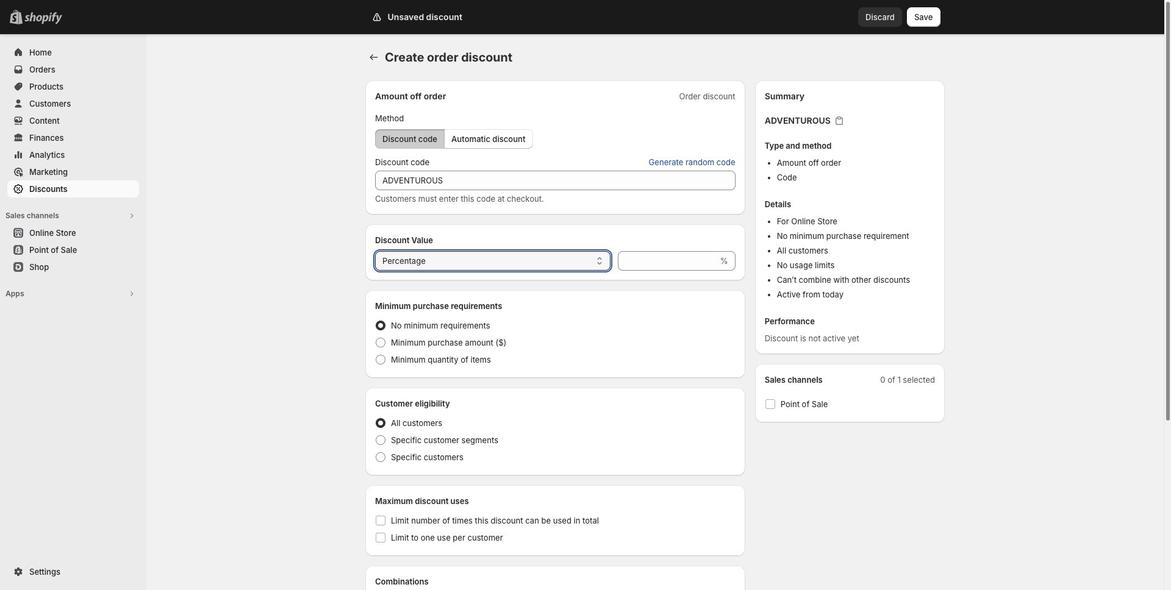 Task type: locate. For each thing, give the bounding box(es) containing it.
shopify image
[[24, 12, 62, 24]]

None text field
[[375, 171, 736, 190], [618, 251, 718, 271], [375, 171, 736, 190], [618, 251, 718, 271]]



Task type: vqa. For each thing, say whether or not it's contained in the screenshot.
Shopify IMAGE
yes



